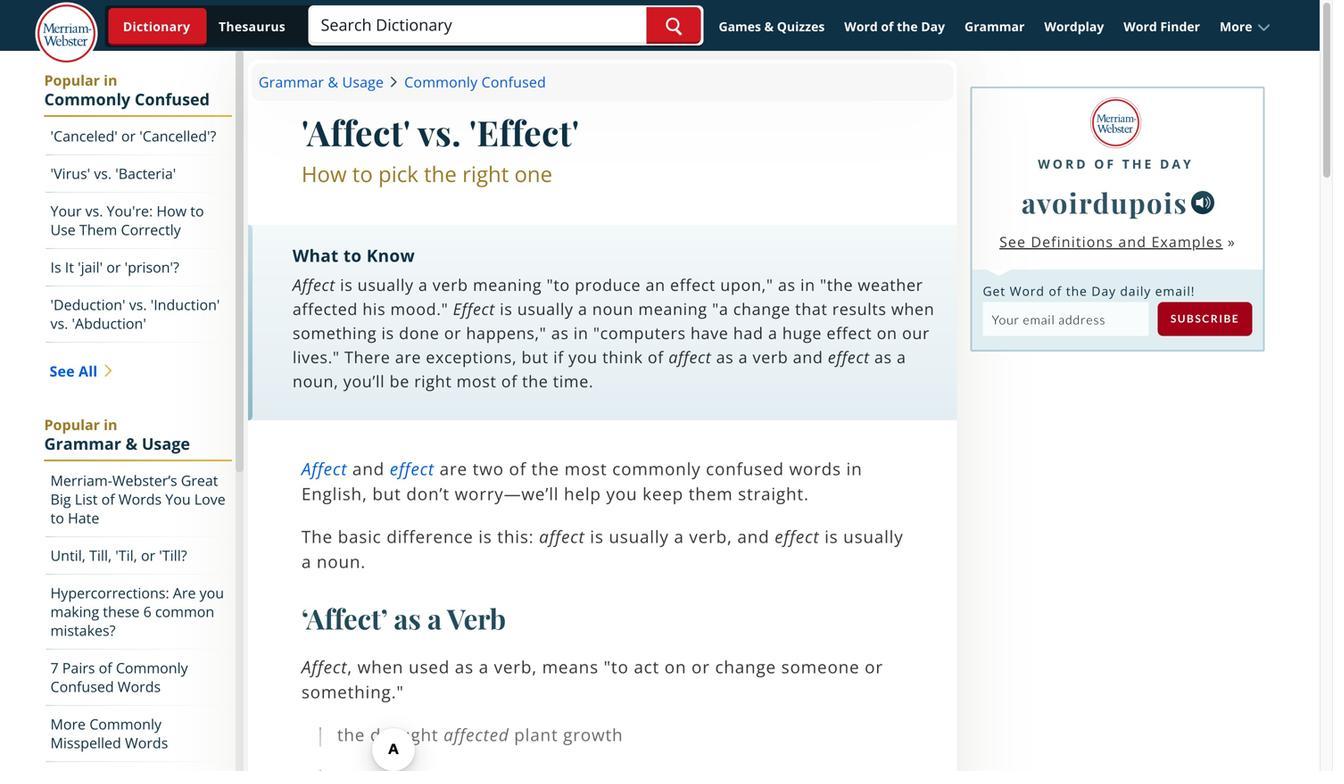 Task type: locate. For each thing, give the bounding box(es) containing it.
& inside "link"
[[328, 72, 339, 92]]

0 horizontal spatial on
[[665, 655, 687, 678]]

correctly
[[121, 220, 181, 239]]

2 horizontal spatial &
[[765, 18, 774, 35]]

right right be
[[414, 370, 452, 392]]

and
[[1119, 232, 1147, 251], [793, 346, 824, 368], [353, 457, 385, 480], [738, 525, 770, 548]]

confused up 'cancelled'?
[[135, 88, 210, 110]]

right
[[463, 159, 509, 188], [414, 370, 452, 392]]

the drought affected plant growth
[[337, 723, 623, 746]]

in inside popular in commonly confused
[[104, 71, 117, 90]]

use
[[50, 220, 76, 239]]

vs.
[[418, 109, 462, 155], [94, 164, 112, 183], [85, 201, 103, 221], [129, 295, 147, 314], [50, 314, 68, 333]]

usually inside is usually a verb meaning "to produce an effect upon," as in "the weather affected his mood."
[[358, 274, 414, 296]]

usually inside is usually a noun.
[[844, 525, 904, 548]]

words up more commonly misspelled words link
[[118, 677, 161, 696]]

1 vertical spatial more
[[50, 715, 86, 734]]

most
[[457, 370, 497, 392], [565, 457, 608, 480]]

popular down the see all
[[44, 415, 100, 434]]

affect down what
[[293, 274, 335, 296]]

verb, inside , when used as a verb, means "to act on or change someone or something."
[[494, 655, 537, 678]]

'cancelled'?
[[139, 126, 216, 146]]

& for games
[[765, 18, 774, 35]]

'virus' vs. 'bacteria'
[[50, 164, 176, 183]]

as up if
[[551, 322, 569, 344]]

how
[[302, 159, 347, 188], [157, 201, 187, 221]]

'affect'
[[302, 600, 388, 637]]

vs. right your
[[85, 201, 103, 221]]

'canceled' or 'cancelled'?
[[50, 126, 216, 146]]

2 vertical spatial affect
[[302, 655, 347, 678]]

0 horizontal spatial are
[[395, 346, 421, 368]]

confused inside 7 pairs of commonly confused words
[[50, 677, 114, 696]]

usage up "webster's"
[[142, 433, 190, 455]]

english,
[[302, 482, 367, 505]]

affect up something."
[[302, 655, 347, 678]]

1 horizontal spatial more
[[1220, 18, 1253, 35]]

0 horizontal spatial affect
[[539, 525, 585, 548]]

a down the in the left bottom of the page
[[302, 550, 312, 573]]

1 horizontal spatial right
[[463, 159, 509, 188]]

change inside , when used as a verb, means "to act on or change someone or something."
[[715, 655, 777, 678]]

1 horizontal spatial how
[[302, 159, 347, 188]]

as down results
[[875, 346, 892, 368]]

0 vertical spatial day
[[922, 18, 945, 35]]

of up worry—we'll
[[509, 457, 527, 480]]

in inside is usually a verb meaning "to produce an effect upon," as in "the weather affected his mood."
[[801, 274, 816, 296]]

'abduction'
[[72, 314, 146, 333]]

is usually a verb meaning "to produce an effect upon," as in "the weather affected his mood."
[[293, 274, 924, 320]]

but left if
[[522, 346, 549, 368]]

as up that
[[778, 274, 796, 296]]

vs. for 'deduction'
[[129, 295, 147, 314]]

0 horizontal spatial usage
[[142, 433, 190, 455]]

0 vertical spatial change
[[734, 298, 791, 320]]

most up the "help"
[[565, 457, 608, 480]]

0 horizontal spatial affected
[[293, 298, 358, 320]]

1 horizontal spatial grammar
[[259, 72, 324, 92]]

verb for and
[[753, 346, 789, 368]]

if
[[554, 346, 564, 368]]

1 popular from the top
[[44, 71, 100, 90]]

1 vertical spatial how
[[157, 201, 187, 221]]

1 vertical spatial word of the day
[[1038, 155, 1194, 172]]

1 vertical spatial on
[[665, 655, 687, 678]]

to inside 'affect' vs. 'effect' how to pick the right one
[[352, 159, 373, 188]]

0 vertical spatial verb,
[[690, 525, 733, 548]]

0 horizontal spatial verb,
[[494, 655, 537, 678]]

grammar left wordplay link
[[965, 18, 1025, 35]]

in inside is usually a noun meaning "a change that results when something is done or happens," as in "computers have had a huge effect on our lives." there are exceptions, but if you think of
[[574, 322, 589, 344]]

1 vertical spatial usage
[[142, 433, 190, 455]]

hate
[[68, 508, 99, 528]]

vs. inside "your vs. you're: how to use them correctly"
[[85, 201, 103, 221]]

meaning inside is usually a noun meaning "a change that results when something is done or happens," as in "computers have had a huge effect on our lives." there are exceptions, but if you think of
[[639, 298, 708, 320]]

0 vertical spatial on
[[877, 322, 898, 344]]

'til,
[[115, 546, 137, 565]]

1 vertical spatial but
[[373, 482, 401, 505]]

2 horizontal spatial grammar
[[965, 18, 1025, 35]]

1 vertical spatial meaning
[[639, 298, 708, 320]]

"to inside is usually a verb meaning "to produce an effect upon," as in "the weather affected his mood."
[[547, 274, 570, 296]]

or up exceptions,
[[444, 322, 462, 344]]

usually for noun.
[[844, 525, 904, 548]]

2 popular from the top
[[44, 415, 100, 434]]

0 horizontal spatial word of the day link
[[837, 10, 953, 42]]

1 horizontal spatial meaning
[[639, 298, 708, 320]]

verb down had
[[753, 346, 789, 368]]

1 horizontal spatial you
[[569, 346, 598, 368]]

meaning for "a
[[639, 298, 708, 320]]

1 vertical spatial right
[[414, 370, 452, 392]]

affected up something
[[293, 298, 358, 320]]

in inside popular in grammar & usage
[[104, 415, 117, 434]]

commonly inside popular in commonly confused
[[44, 88, 130, 110]]

2 vertical spatial day
[[1092, 282, 1117, 299]]

0 vertical spatial grammar
[[965, 18, 1025, 35]]

you'll
[[343, 370, 385, 392]]

words left you
[[119, 490, 162, 509]]

as down have
[[716, 346, 734, 368]]

the up worry—we'll
[[532, 457, 560, 480]]

more inside more commonly misspelled words
[[50, 715, 86, 734]]

of right quizzes in the top right of the page
[[881, 18, 894, 35]]

affect and effect
[[302, 457, 435, 480]]

a inside is usually a verb meaning "to produce an effect upon," as in "the weather affected his mood."
[[419, 274, 428, 296]]

a down had
[[739, 346, 748, 368]]

word of the day
[[845, 18, 945, 35], [1038, 155, 1194, 172]]

day
[[922, 18, 945, 35], [1160, 155, 1194, 172], [1092, 282, 1117, 299]]

0 horizontal spatial how
[[157, 201, 187, 221]]

grammar & usage
[[259, 72, 384, 92]]

vs. inside 'affect' vs. 'effect' how to pick the right one
[[418, 109, 462, 155]]

0 horizontal spatial see
[[50, 362, 75, 381]]

1 horizontal spatial most
[[565, 457, 608, 480]]

commonly
[[405, 72, 478, 92], [44, 88, 130, 110], [116, 658, 188, 678], [89, 715, 162, 734]]

vs. up pick
[[418, 109, 462, 155]]

had
[[734, 322, 764, 344]]

more inside dropdown button
[[1220, 18, 1253, 35]]

0 horizontal spatial more
[[50, 715, 86, 734]]

0 horizontal spatial you
[[200, 583, 224, 603]]

word finder
[[1124, 18, 1201, 35]]

0 horizontal spatial meaning
[[473, 274, 542, 296]]

0 horizontal spatial right
[[414, 370, 452, 392]]

, when used as a verb, means "to act on or change someone or something."
[[302, 655, 884, 703]]

0 vertical spatial &
[[765, 18, 774, 35]]

the
[[302, 525, 333, 548]]

until,
[[50, 546, 86, 565]]

popular inside popular in grammar & usage
[[44, 415, 100, 434]]

1 vertical spatial you
[[607, 482, 638, 505]]

until, till, 'til, or 'till? link
[[46, 537, 232, 575]]

& up "webster's"
[[126, 433, 138, 455]]

search word image
[[665, 17, 682, 36]]

avoirdupois link
[[1022, 181, 1188, 223]]

1 vertical spatial popular
[[44, 415, 100, 434]]

meaning down "an" at left top
[[639, 298, 708, 320]]

1 horizontal spatial when
[[892, 298, 935, 320]]

0 horizontal spatial word of the day
[[845, 18, 945, 35]]

0 vertical spatial more
[[1220, 18, 1253, 35]]

2 horizontal spatial day
[[1160, 155, 1194, 172]]

when up our
[[892, 298, 935, 320]]

confused up 'effect'
[[482, 72, 546, 92]]

you
[[165, 490, 191, 509]]

0 vertical spatial usage
[[342, 72, 384, 92]]

usage
[[342, 72, 384, 92], [142, 433, 190, 455]]

pick
[[379, 159, 419, 188]]

0 horizontal spatial day
[[922, 18, 945, 35]]

common
[[155, 602, 214, 621]]

1 horizontal spatial confused
[[135, 88, 210, 110]]

to right correctly on the left
[[190, 201, 204, 221]]

the right pick
[[424, 159, 457, 188]]

0 vertical spatial most
[[457, 370, 497, 392]]

affect
[[293, 274, 335, 296], [302, 457, 347, 480], [302, 655, 347, 678]]

merriam webster image
[[1091, 97, 1142, 148]]

"to inside , when used as a verb, means "to act on or change someone or something."
[[604, 655, 629, 678]]

that
[[796, 298, 828, 320]]

affect for is usually a verb meaning "to produce an effect upon," as in "the weather affected his mood."
[[293, 274, 335, 296]]

confused up more commonly misspelled words
[[50, 677, 114, 696]]

grammar
[[965, 18, 1025, 35], [259, 72, 324, 92], [44, 433, 121, 455]]

right left 'one'
[[463, 159, 509, 188]]

words right misspelled
[[125, 733, 168, 753]]

'prison'?
[[125, 258, 179, 277]]

verb, left means
[[494, 655, 537, 678]]

meaning for "to
[[473, 274, 542, 296]]

0 horizontal spatial when
[[358, 655, 404, 678]]

is usually a noun.
[[302, 525, 904, 573]]

grammar inside popular in grammar & usage
[[44, 433, 121, 455]]

but inside are two of the most commonly confused words in english, but don't worry—we'll help you keep them straight.
[[373, 482, 401, 505]]

commonly down 6
[[116, 658, 188, 678]]

as inside is usually a verb meaning "to produce an effect upon," as in "the weather affected his mood."
[[778, 274, 796, 296]]

how inside "your vs. you're: how to use them correctly"
[[157, 201, 187, 221]]

one
[[515, 159, 553, 188]]

grammar link
[[957, 10, 1033, 42]]

2 vertical spatial you
[[200, 583, 224, 603]]

0 vertical spatial words
[[119, 490, 162, 509]]

toggle search dictionary/thesaurus image
[[109, 8, 207, 46]]

until, till, 'til, or 'till?
[[50, 546, 187, 565]]

of down exceptions,
[[502, 370, 518, 392]]

meaning up effect
[[473, 274, 542, 296]]

verb, down them
[[690, 525, 733, 548]]

0 vertical spatial affected
[[293, 298, 358, 320]]

affect down have
[[669, 346, 712, 368]]

a down verb
[[479, 655, 489, 678]]

when inside , when used as a verb, means "to act on or change someone or something."
[[358, 655, 404, 678]]

a
[[419, 274, 428, 296], [578, 298, 588, 320], [768, 322, 778, 344], [739, 346, 748, 368], [897, 346, 907, 368], [674, 525, 684, 548], [302, 550, 312, 573], [428, 600, 442, 637], [479, 655, 489, 678]]

as up "used"
[[394, 600, 421, 637]]

change up had
[[734, 298, 791, 320]]

is
[[50, 258, 61, 277]]

how right you're: in the top of the page
[[157, 201, 187, 221]]

0 vertical spatial see
[[1000, 232, 1027, 251]]

'induction'
[[151, 295, 220, 314]]

1 vertical spatial words
[[118, 677, 161, 696]]

when inside is usually a noun meaning "a change that results when something is done or happens," as in "computers have had a huge effect on our lives." there are exceptions, but if you think of
[[892, 298, 935, 320]]

a down our
[[897, 346, 907, 368]]

confused
[[482, 72, 546, 92], [135, 88, 210, 110], [50, 677, 114, 696]]

0 horizontal spatial but
[[373, 482, 401, 505]]

commonly up 'canceled'
[[44, 88, 130, 110]]

1 vertical spatial when
[[358, 655, 404, 678]]

1 horizontal spatial "to
[[604, 655, 629, 678]]

them
[[79, 220, 117, 239]]

upon,"
[[721, 274, 774, 296]]

till,
[[89, 546, 112, 565]]

in down see all link
[[104, 415, 117, 434]]

0 vertical spatial affect
[[669, 346, 712, 368]]

most down exceptions,
[[457, 370, 497, 392]]

vs. down is it 'jail' or 'prison'? link on the top
[[129, 295, 147, 314]]

1 horizontal spatial on
[[877, 322, 898, 344]]

email!
[[1156, 282, 1196, 299]]

popular down merriam-webster logo link
[[44, 71, 100, 90]]

1 vertical spatial are
[[440, 457, 468, 480]]

have
[[691, 322, 729, 344]]

day up listen to the pronunciation of avoirdupois icon
[[1160, 155, 1194, 172]]

you right are
[[200, 583, 224, 603]]

the
[[897, 18, 918, 35], [1123, 155, 1155, 172], [424, 159, 457, 188], [1067, 282, 1088, 299], [522, 370, 549, 392], [532, 457, 560, 480], [337, 723, 365, 746]]

0 vertical spatial popular
[[44, 71, 100, 90]]

& for grammar
[[328, 72, 339, 92]]

but down affect and effect
[[373, 482, 401, 505]]

in right words
[[847, 457, 863, 480]]

you right if
[[569, 346, 598, 368]]

meaning inside is usually a verb meaning "to produce an effect upon," as in "the weather affected his mood."
[[473, 274, 542, 296]]

more right finder
[[1220, 18, 1253, 35]]

are up be
[[395, 346, 421, 368]]

right inside 'affect' vs. 'effect' how to pick the right one
[[463, 159, 509, 188]]

1 vertical spatial day
[[1160, 155, 1194, 172]]

1 horizontal spatial usage
[[342, 72, 384, 92]]

of inside merriam-webster's great big list of words you love to hate
[[101, 490, 115, 509]]

vs. for 'affect'
[[418, 109, 462, 155]]

you inside is usually a noun meaning "a change that results when something is done or happens," as in "computers have had a huge effect on our lives." there are exceptions, but if you think of
[[569, 346, 598, 368]]

something."
[[302, 680, 404, 703]]

1 horizontal spatial but
[[522, 346, 549, 368]]

0 vertical spatial "to
[[547, 274, 570, 296]]

the inside 'affect' vs. 'effect' how to pick the right one
[[424, 159, 457, 188]]

commonly inside 7 pairs of commonly confused words
[[116, 658, 188, 678]]

more down pairs
[[50, 715, 86, 734]]

more button
[[1212, 10, 1280, 42]]

a inside as a noun, you'll be right most of the time.
[[897, 346, 907, 368]]

you're:
[[107, 201, 153, 221]]

2 vertical spatial grammar
[[44, 433, 121, 455]]

more
[[1220, 18, 1253, 35], [50, 715, 86, 734]]

& inside 'link'
[[765, 18, 774, 35]]

used
[[409, 655, 450, 678]]

how for 'affect'
[[302, 159, 347, 188]]

0 vertical spatial when
[[892, 298, 935, 320]]

a up mood."
[[419, 274, 428, 296]]

grammar inside "link"
[[259, 72, 324, 92]]

of inside as a noun, you'll be right most of the time.
[[502, 370, 518, 392]]

is down what to know
[[340, 274, 353, 296]]

Search search field
[[310, 7, 701, 44]]

1 vertical spatial verb
[[753, 346, 789, 368]]

0 vertical spatial you
[[569, 346, 598, 368]]

0 vertical spatial affect
[[293, 274, 335, 296]]

are inside is usually a noun meaning "a change that results when something is done or happens," as in "computers have had a huge effect on our lives." there are exceptions, but if you think of
[[395, 346, 421, 368]]

as inside is usually a noun meaning "a change that results when something is done or happens," as in "computers have had a huge effect on our lives." there are exceptions, but if you think of
[[551, 322, 569, 344]]

on right act
[[665, 655, 687, 678]]

usage inside grammar & usage "link"
[[342, 72, 384, 92]]

1 horizontal spatial are
[[440, 457, 468, 480]]

our
[[902, 322, 930, 344]]

0 vertical spatial but
[[522, 346, 549, 368]]

0 vertical spatial verb
[[433, 274, 468, 296]]

0 horizontal spatial &
[[126, 433, 138, 455]]

all
[[79, 362, 98, 381]]

you inside are two of the most commonly confused words in english, but don't worry—we'll help you keep them straight.
[[607, 482, 638, 505]]

1 vertical spatial affect
[[302, 457, 347, 480]]

are two of the most commonly confused words in english, but don't worry—we'll help you keep them straight.
[[302, 457, 863, 505]]

1 horizontal spatial affected
[[444, 723, 509, 746]]

of up subscribe to word of the day text field
[[1049, 282, 1063, 299]]

popular in commonly confused
[[44, 71, 210, 110]]

usage up 'affect'
[[342, 72, 384, 92]]

0 horizontal spatial verb
[[433, 274, 468, 296]]

0 horizontal spatial confused
[[50, 677, 114, 696]]

popular inside popular in commonly confused
[[44, 71, 100, 90]]

verb inside is usually a verb meaning "to produce an effect upon," as in "the weather affected his mood."
[[433, 274, 468, 296]]

0 vertical spatial how
[[302, 159, 347, 188]]

merriam-webster logo link
[[35, 2, 98, 66]]

you
[[569, 346, 598, 368], [607, 482, 638, 505], [200, 583, 224, 603]]

affected left plant
[[444, 723, 509, 746]]

to left pick
[[352, 159, 373, 188]]

0 vertical spatial are
[[395, 346, 421, 368]]

more commonly misspelled words
[[50, 715, 168, 753]]

1 horizontal spatial &
[[328, 72, 339, 92]]

None submit
[[1158, 302, 1253, 336]]

see up get
[[1000, 232, 1027, 251]]

1 vertical spatial &
[[328, 72, 339, 92]]

popular for grammar & usage
[[44, 415, 100, 434]]

affect up english,
[[302, 457, 347, 480]]

see
[[1000, 232, 1027, 251], [50, 362, 75, 381]]

more for more commonly misspelled words
[[50, 715, 86, 734]]

1 vertical spatial see
[[50, 362, 75, 381]]

2 vertical spatial &
[[126, 433, 138, 455]]

grammar up 'affect'
[[259, 72, 324, 92]]

right inside as a noun, you'll be right most of the time.
[[414, 370, 452, 392]]

1 vertical spatial word of the day link
[[1038, 146, 1194, 172]]

1 horizontal spatial word of the day link
[[1038, 146, 1194, 172]]

your
[[50, 201, 82, 221]]

how inside 'affect' vs. 'effect' how to pick the right one
[[302, 159, 347, 188]]

0 vertical spatial right
[[463, 159, 509, 188]]

word
[[845, 18, 878, 35], [1124, 18, 1158, 35], [1038, 155, 1089, 172], [1010, 282, 1045, 299]]

2 vertical spatial words
[[125, 733, 168, 753]]

of right pairs
[[99, 658, 112, 678]]

'deduction' vs. 'induction' vs. 'abduction' link
[[46, 287, 232, 343]]

commonly up 'affect' vs. 'effect' how to pick the right one
[[405, 72, 478, 92]]

usually inside is usually a noun meaning "a change that results when something is done or happens," as in "computers have had a huge effect on our lives." there are exceptions, but if you think of
[[517, 298, 574, 320]]

or right 'jail'
[[106, 258, 121, 277]]

huge
[[783, 322, 822, 344]]

1 vertical spatial change
[[715, 655, 777, 678]]

of inside are two of the most commonly confused words in english, but don't worry—we'll help you keep them straight.
[[509, 457, 527, 480]]

words inside more commonly misspelled words
[[125, 733, 168, 753]]

or up 'virus' vs. 'bacteria' link
[[121, 126, 136, 146]]

when right , at the bottom of the page
[[358, 655, 404, 678]]

1 vertical spatial "to
[[604, 655, 629, 678]]

more for more
[[1220, 18, 1253, 35]]

most inside as a noun, you'll be right most of the time.
[[457, 370, 497, 392]]

& up 'affect'
[[328, 72, 339, 92]]

verb up effect
[[433, 274, 468, 296]]

merriam-webster's great big list of words you love to hate link
[[46, 462, 232, 537]]

"to left act
[[604, 655, 629, 678]]

0 horizontal spatial grammar
[[44, 433, 121, 455]]

you right the "help"
[[607, 482, 638, 505]]

of down "computers
[[648, 346, 664, 368]]

finder
[[1161, 18, 1201, 35]]

0 horizontal spatial "to
[[547, 274, 570, 296]]



Task type: vqa. For each thing, say whether or not it's contained in the screenshot.
'Nip it in the butt' or 'Nip it in the bud'? We're gonna stop you right there
no



Task type: describe. For each thing, give the bounding box(es) containing it.
grammar for grammar & usage
[[259, 72, 324, 92]]

'canceled'
[[50, 126, 118, 146]]

vs. for your
[[85, 201, 103, 221]]

see for see all
[[50, 362, 75, 381]]

'bacteria'
[[115, 164, 176, 183]]

hypercorrections:
[[50, 583, 169, 603]]

happens,"
[[466, 322, 547, 344]]

usually for noun
[[517, 298, 574, 320]]

time.
[[553, 370, 594, 392]]

7 pairs of commonly confused words
[[50, 658, 188, 696]]

mistakes?
[[50, 621, 116, 640]]

word left finder
[[1124, 18, 1158, 35]]

'affect' as a verb
[[302, 600, 506, 637]]

act
[[634, 655, 660, 678]]

help
[[564, 482, 602, 505]]

how for your
[[157, 201, 187, 221]]

word right quizzes in the top right of the page
[[845, 18, 878, 35]]

done
[[399, 322, 440, 344]]

words inside 7 pairs of commonly confused words
[[118, 677, 161, 696]]

grammar & usage link
[[259, 71, 391, 94]]

mood."
[[391, 298, 448, 320]]

exceptions,
[[426, 346, 517, 368]]

a left noun
[[578, 298, 588, 320]]

a left verb
[[428, 600, 442, 637]]

and down avoirdupois
[[1119, 232, 1147, 251]]

lives."
[[293, 346, 340, 368]]

to inside "your vs. you're: how to use them correctly"
[[190, 201, 204, 221]]

words
[[790, 457, 842, 480]]

'affect' vs. 'effect' how to pick the right one
[[302, 109, 580, 188]]

to inside merriam-webster's great big list of words you love to hate
[[50, 508, 64, 528]]

noun.
[[317, 550, 366, 573]]

a down keep at the bottom of page
[[674, 525, 684, 548]]

as inside as a noun, you'll be right most of the time.
[[875, 346, 892, 368]]

avoirdupois
[[1022, 184, 1188, 221]]

commonly confused
[[405, 72, 546, 92]]

word up avoirdupois
[[1038, 155, 1089, 172]]

confused inside popular in commonly confused
[[135, 88, 210, 110]]

the down something."
[[337, 723, 365, 746]]

a inside is usually a noun.
[[302, 550, 312, 573]]

see all link
[[44, 352, 232, 391]]

of inside 7 pairs of commonly confused words
[[99, 658, 112, 678]]

noun
[[593, 298, 634, 320]]

1 horizontal spatial affect
[[669, 346, 712, 368]]

examples
[[1152, 232, 1224, 251]]

listen to the pronunciation of avoirdupois image
[[1192, 191, 1215, 214]]

see definitions and examples link
[[1000, 232, 1224, 251]]

worry—we'll
[[455, 482, 559, 505]]

to right what
[[344, 244, 362, 267]]

commonly inside more commonly misspelled words
[[89, 715, 162, 734]]

verb
[[447, 600, 506, 637]]

basic
[[338, 525, 382, 548]]

of up avoirdupois
[[1095, 155, 1117, 172]]

or right act
[[692, 655, 710, 678]]

affected inside is usually a verb meaning "to produce an effect upon," as in "the weather affected his mood."
[[293, 298, 358, 320]]

your vs. you're: how to use them correctly
[[50, 201, 204, 239]]

is inside is usually a noun.
[[825, 525, 839, 548]]

»
[[1228, 232, 1236, 251]]

usually for verb
[[358, 274, 414, 296]]

see for see definitions and examples »
[[1000, 232, 1027, 251]]

7 pairs of commonly confused words link
[[46, 650, 232, 706]]

words inside merriam-webster's great big list of words you love to hate
[[119, 490, 162, 509]]

two
[[473, 457, 504, 480]]

pairs
[[62, 658, 95, 678]]

merriam-
[[50, 471, 112, 490]]

commonly
[[613, 457, 701, 480]]

1 vertical spatial affected
[[444, 723, 509, 746]]

you inside hypercorrections: are you making these 6 common mistakes?
[[200, 583, 224, 603]]

merriam webster - established 1828 image
[[35, 2, 98, 66]]

vs. for 'virus'
[[94, 164, 112, 183]]

'virus'
[[50, 164, 90, 183]]

& inside popular in grammar & usage
[[126, 433, 138, 455]]

games
[[719, 18, 762, 35]]

popular for commonly confused
[[44, 71, 100, 90]]

verb for meaning
[[433, 274, 468, 296]]

list
[[75, 490, 98, 509]]

there
[[345, 346, 391, 368]]

and up english,
[[353, 457, 385, 480]]

"a
[[712, 298, 729, 320]]

in inside are two of the most commonly confused words in english, but don't worry—we'll help you keep them straight.
[[847, 457, 863, 480]]

popular in grammar & usage
[[44, 415, 190, 455]]

is left the this:
[[479, 525, 492, 548]]

produce
[[575, 274, 641, 296]]

the down merriam webster image at top right
[[1123, 155, 1155, 172]]

as inside , when used as a verb, means "to act on or change someone or something."
[[455, 655, 474, 678]]

get
[[983, 282, 1006, 299]]

listen to the pronunciation of avoirdupois link
[[1192, 191, 1215, 214]]

think
[[603, 346, 643, 368]]

'deduction' vs. 'induction' vs. 'abduction'
[[50, 295, 220, 333]]

the inside as a noun, you'll be right most of the time.
[[522, 370, 549, 392]]

drought
[[370, 723, 439, 746]]

his
[[363, 298, 386, 320]]

see definitions and examples »
[[1000, 232, 1236, 251]]

affect as a verb and effect
[[669, 346, 870, 368]]

are inside are two of the most commonly confused words in english, but don't worry—we'll help you keep them straight.
[[440, 457, 468, 480]]

or right 'til,
[[141, 546, 155, 565]]

is down the "help"
[[590, 525, 604, 548]]

is down his
[[382, 322, 394, 344]]

usage inside popular in grammar & usage
[[142, 433, 190, 455]]

'virus' vs. 'bacteria' link
[[46, 155, 232, 193]]

'affect'
[[302, 109, 410, 155]]

means
[[542, 655, 599, 678]]

the left "grammar" link
[[897, 18, 918, 35]]

this:
[[498, 525, 534, 548]]

plant
[[514, 723, 558, 746]]

or inside is usually a noun meaning "a change that results when something is done or happens," as in "computers have had a huge effect on our lives." there are exceptions, but if you think of
[[444, 322, 462, 344]]

noun,
[[293, 370, 339, 392]]

of inside is usually a noun meaning "a change that results when something is done or happens," as in "computers have had a huge effect on our lives." there are exceptions, but if you think of
[[648, 346, 664, 368]]

and down huge
[[793, 346, 824, 368]]

on inside is usually a noun meaning "a change that results when something is done or happens," as in "computers have had a huge effect on our lives." there are exceptions, but if you think of
[[877, 322, 898, 344]]

but inside is usually a noun meaning "a change that results when something is done or happens," as in "computers have had a huge effect on our lives." there are exceptions, but if you think of
[[522, 346, 549, 368]]

2 horizontal spatial confused
[[482, 72, 546, 92]]

wordplay link
[[1037, 10, 1113, 42]]

results
[[833, 298, 887, 320]]

effect link
[[390, 457, 435, 480]]

and down straight.
[[738, 525, 770, 548]]

6
[[143, 602, 152, 621]]

is inside is usually a verb meaning "to produce an effect upon," as in "the weather affected his mood."
[[340, 274, 353, 296]]

the up subscribe to word of the day text field
[[1067, 282, 1088, 299]]

an
[[646, 274, 666, 296]]

word right get
[[1010, 282, 1045, 299]]

1 horizontal spatial verb,
[[690, 525, 733, 548]]

see all
[[50, 362, 98, 381]]

know
[[367, 244, 415, 267]]

a inside , when used as a verb, means "to act on or change someone or something."
[[479, 655, 489, 678]]

someone
[[782, 655, 860, 678]]

1 horizontal spatial word of the day
[[1038, 155, 1194, 172]]

confused
[[706, 457, 784, 480]]

,
[[347, 655, 353, 678]]

vs. left 'abduction'
[[50, 314, 68, 333]]

straight.
[[738, 482, 809, 505]]

0 vertical spatial word of the day
[[845, 18, 945, 35]]

or right 'someone'
[[865, 655, 884, 678]]

affect link
[[302, 457, 347, 480]]

"the
[[820, 274, 854, 296]]

grammar for grammar
[[965, 18, 1025, 35]]

most inside are two of the most commonly confused words in english, but don't worry—we'll help you keep them straight.
[[565, 457, 608, 480]]

word finder link
[[1116, 10, 1209, 42]]

effect inside is usually a noun meaning "a change that results when something is done or happens," as in "computers have had a huge effect on our lives." there are exceptions, but if you think of
[[827, 322, 872, 344]]

daily
[[1121, 282, 1152, 299]]

'till?
[[159, 546, 187, 565]]

Subscribe to Word of the Day text field
[[983, 302, 1149, 336]]

'deduction'
[[50, 295, 125, 314]]

change inside is usually a noun meaning "a change that results when something is done or happens," as in "computers have had a huge effect on our lives." there are exceptions, but if you think of
[[734, 298, 791, 320]]

great
[[181, 471, 218, 490]]

is up happens,"
[[500, 298, 513, 320]]

them
[[689, 482, 733, 505]]

'canceled' or 'cancelled'? link
[[46, 118, 232, 155]]

effect inside is usually a verb meaning "to produce an effect upon," as in "the weather affected his mood."
[[670, 274, 716, 296]]

growth
[[563, 723, 623, 746]]

the inside are two of the most commonly confused words in english, but don't worry—we'll help you keep them straight.
[[532, 457, 560, 480]]

0 vertical spatial word of the day link
[[837, 10, 953, 42]]

on inside , when used as a verb, means "to act on or change someone or something."
[[665, 655, 687, 678]]

affect for , when used as a verb, means "to act on or change someone or something."
[[302, 655, 347, 678]]

something
[[293, 322, 377, 344]]

a up affect as a verb and effect
[[768, 322, 778, 344]]

are
[[173, 583, 196, 603]]

1 vertical spatial affect
[[539, 525, 585, 548]]



